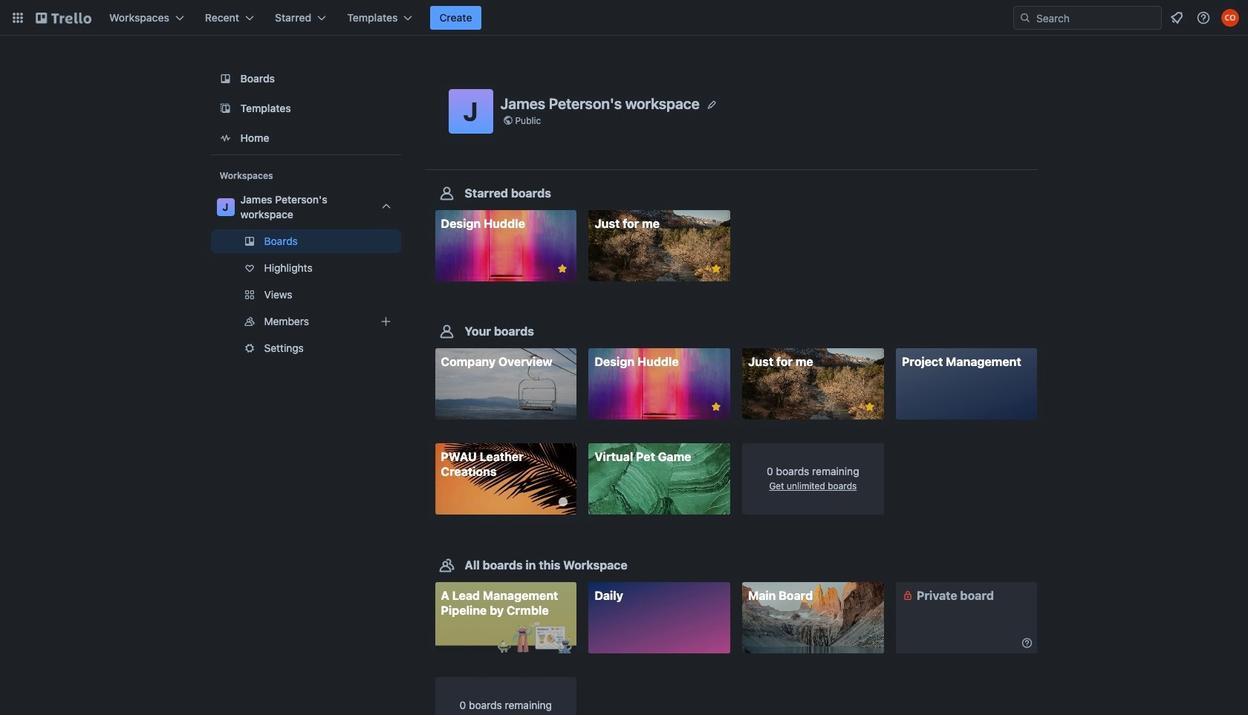 Task type: vqa. For each thing, say whether or not it's contained in the screenshot.
topmost Mirror
no



Task type: locate. For each thing, give the bounding box(es) containing it.
sm image
[[901, 588, 916, 603], [1020, 636, 1035, 651]]

click to unstar this board. it will be removed from your starred list. image
[[556, 262, 569, 276], [710, 401, 723, 414]]

board image
[[217, 70, 235, 88]]

template board image
[[217, 100, 235, 117]]

1 horizontal spatial sm image
[[1020, 636, 1035, 651]]

1 horizontal spatial click to unstar this board. it will be removed from your starred list. image
[[863, 401, 877, 414]]

0 vertical spatial click to unstar this board. it will be removed from your starred list. image
[[710, 262, 723, 276]]

1 vertical spatial click to unstar this board. it will be removed from your starred list. image
[[710, 401, 723, 414]]

search image
[[1020, 12, 1032, 24]]

0 horizontal spatial click to unstar this board. it will be removed from your starred list. image
[[710, 262, 723, 276]]

Search field
[[1032, 7, 1162, 28]]

1 vertical spatial sm image
[[1020, 636, 1035, 651]]

add image
[[377, 313, 395, 331]]

open information menu image
[[1197, 10, 1212, 25]]

0 horizontal spatial click to unstar this board. it will be removed from your starred list. image
[[556, 262, 569, 276]]

0 vertical spatial sm image
[[901, 588, 916, 603]]

1 vertical spatial click to unstar this board. it will be removed from your starred list. image
[[863, 401, 877, 414]]

there is new activity on this board. image
[[559, 498, 568, 507]]

click to unstar this board. it will be removed from your starred list. image
[[710, 262, 723, 276], [863, 401, 877, 414]]



Task type: describe. For each thing, give the bounding box(es) containing it.
1 horizontal spatial click to unstar this board. it will be removed from your starred list. image
[[710, 401, 723, 414]]

back to home image
[[36, 6, 91, 30]]

0 vertical spatial click to unstar this board. it will be removed from your starred list. image
[[556, 262, 569, 276]]

0 notifications image
[[1168, 9, 1186, 27]]

0 horizontal spatial sm image
[[901, 588, 916, 603]]

primary element
[[0, 0, 1249, 36]]

christina overa (christinaovera) image
[[1222, 9, 1240, 27]]

home image
[[217, 129, 235, 147]]



